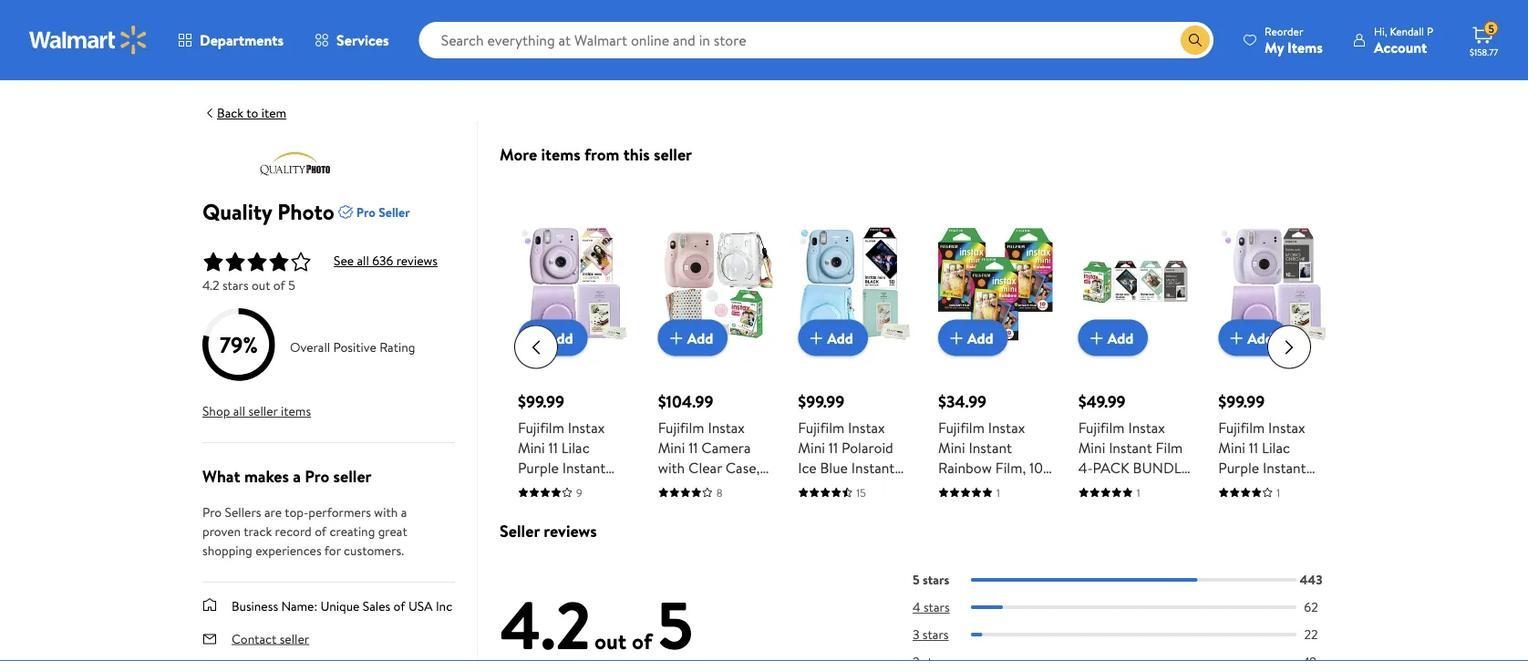 Task type: vqa. For each thing, say whether or not it's contained in the screenshot.


Task type: locate. For each thing, give the bounding box(es) containing it.
all for seller
[[233, 402, 245, 420]]

photo down ice
[[799, 517, 837, 537]]

case, inside $104.99 fujifilm instax mini 11 camera with clear case, films and stickers bundle
[[726, 457, 761, 477]]

instax for $104.99
[[709, 417, 746, 437]]

2 fuji from the left
[[853, 497, 875, 517]]

0 horizontal spatial fuji
[[573, 497, 595, 517]]

6 instax from the left
[[1269, 417, 1306, 437]]

add for $34.99
[[968, 327, 994, 347]]

0 horizontal spatial 8
[[717, 485, 723, 500]]

25
[[1122, 557, 1138, 578]]

fujifilm inside $49.99 fujifilm instax mini instant film 4-pack bundle set , sky blue 10 black frame 10 monochrome 10 twin 20 90 8 70 7s 50s 25 300 camera sp-1 printer
[[1079, 417, 1126, 437]]

out
[[252, 276, 270, 294], [595, 626, 627, 656]]

of inside see all 636 reviews 4.2 stars out of 5
[[273, 276, 285, 294]]

purple for $99.99 fujifilm instax mini 11 lilac purple instant camera plus original fuji case, photo album and fujifilm character 10 films (macaron)
[[519, 457, 560, 477]]

photo up (macaron)
[[519, 517, 557, 537]]

1 horizontal spatial purple
[[1219, 457, 1260, 477]]

11 inside $99.99 fujifilm instax mini 11 polaroid ice blue instant camera plus original fuji case, photo album and fujifilm character 10 films (black)
[[829, 437, 839, 457]]

2 plus from the left
[[852, 477, 877, 497]]

5 add button from the left
[[1079, 319, 1149, 356]]

1 instax from the left
[[569, 417, 606, 437]]

mini inside $49.99 fujifilm instax mini instant film 4-pack bundle set , sky blue 10 black frame 10 monochrome 10 twin 20 90 8 70 7s 50s 25 300 camera sp-1 printer
[[1079, 437, 1106, 457]]

films
[[659, 477, 692, 497], [536, 557, 569, 578], [816, 557, 849, 578], [1236, 557, 1269, 578]]

1 horizontal spatial out
[[595, 626, 627, 656]]

add to cart image for $99.99
[[806, 327, 828, 349]]

a right makes
[[293, 465, 301, 488]]

add for $104.99
[[688, 327, 714, 347]]

pack inside $49.99 fujifilm instax mini instant film 4-pack bundle set , sky blue 10 black frame 10 monochrome 10 twin 20 90 8 70 7s 50s 25 300 camera sp-1 printer
[[1094, 457, 1130, 477]]

fuji inside $99.99 fujifilm instax mini 11 lilac purple instant camera plus original fuji case, photo album and fujifilm character 10 films (monochrome)
[[1273, 497, 1295, 517]]

0 vertical spatial out
[[252, 276, 270, 294]]

3 add to cart image from the left
[[946, 327, 968, 349]]

$99.99 inside $99.99 fujifilm instax mini 11 lilac purple instant camera plus original fuji case, photo album and fujifilm character 10 films (monochrome)
[[1219, 390, 1266, 412]]

items
[[541, 143, 581, 166], [281, 402, 311, 420]]

search icon image
[[1189, 33, 1203, 47]]

what
[[203, 465, 240, 488]]

2 character from the left
[[849, 537, 912, 557]]

and left "bundle"
[[605, 517, 628, 537]]

add
[[548, 327, 574, 347], [688, 327, 714, 347], [828, 327, 854, 347], [968, 327, 994, 347], [1108, 327, 1134, 347], [1249, 327, 1275, 347]]

443
[[1300, 571, 1323, 589]]

0 horizontal spatial all
[[233, 402, 245, 420]]

fujifilm right film
[[1219, 417, 1266, 437]]

add to cart image
[[526, 327, 548, 349]]

2 purple from the left
[[1219, 457, 1260, 477]]

character inside $99.99 fujifilm instax mini 11 lilac purple instant camera plus original fuji case, photo album and fujifilm character 10 films (monochrome)
[[1269, 537, 1333, 557]]

11 inside $99.99 fujifilm instax mini 11 lilac purple instant camera plus original fuji case, photo album and fujifilm character 10 films (macaron)
[[549, 437, 559, 457]]

album down 15 at bottom right
[[841, 517, 882, 537]]

sales
[[363, 598, 391, 615]]

seller right shop on the bottom left of the page
[[248, 402, 278, 420]]

2 horizontal spatial character
[[1269, 537, 1333, 557]]

11 inside $104.99 fujifilm instax mini 11 camera with clear case, films and stickers bundle
[[689, 437, 699, 457]]

and up "(black)"
[[885, 517, 908, 537]]

mini inside $104.99 fujifilm instax mini 11 camera with clear case, films and stickers bundle
[[659, 437, 686, 457]]

1 vertical spatial reviews
[[544, 520, 597, 542]]

all right shop on the bottom left of the page
[[233, 402, 245, 420]]

add to cart image
[[666, 327, 688, 349], [806, 327, 828, 349], [946, 327, 968, 349], [1087, 327, 1108, 349], [1227, 327, 1249, 349]]

with inside $104.99 fujifilm instax mini 11 camera with clear case, films and stickers bundle
[[659, 457, 686, 477]]

fujifilm inside $104.99 fujifilm instax mini 11 camera with clear case, films and stickers bundle
[[659, 417, 705, 437]]

10 right '70'
[[1219, 557, 1233, 578]]

fujifilm instax mini instant film 4-pack bundle set , sky blue 10   black frame 10   monochrome 10   twin 20 90 8 70 7s 50s 25 300 camera sp-1 printer image
[[1079, 227, 1194, 341]]

original inside $99.99 fujifilm instax mini 11 lilac purple instant camera plus original fuji case, photo album and fujifilm character 10 films (macaron)
[[519, 497, 569, 517]]

with inside the "pro sellers are top-performers with a proven track record of creating great shopping experiences for customers."
[[374, 503, 398, 521]]

2 instax from the left
[[709, 417, 746, 437]]

pro for sellers
[[203, 503, 222, 521]]

instant inside $34.99 fujifilm instax mini instant rainbow film, 10 sheets, 3 pack
[[970, 437, 1013, 457]]

progress bar for 22
[[971, 633, 1297, 637]]

4 product group from the left
[[939, 190, 1054, 500]]

pro up proven
[[203, 503, 222, 521]]

0 horizontal spatial $99.99
[[519, 390, 565, 412]]

4 11 from the left
[[1250, 437, 1259, 457]]

0 vertical spatial reviews
[[396, 252, 438, 269]]

1 progress bar from the top
[[971, 578, 1297, 582]]

1 horizontal spatial 5
[[913, 571, 920, 589]]

pro seller
[[356, 203, 410, 221]]

a up great
[[401, 503, 407, 521]]

mini right film
[[1219, 437, 1246, 457]]

camera left 9
[[519, 477, 568, 497]]

lilac inside $99.99 fujifilm instax mini 11 lilac purple instant camera plus original fuji case, photo album and fujifilm character 10 films (monochrome)
[[1263, 437, 1291, 457]]

progress bar for 62
[[971, 606, 1297, 609]]

mini for $34.99
[[939, 437, 966, 457]]

4 mini from the left
[[939, 437, 966, 457]]

add to cart image for $49.99
[[1087, 327, 1108, 349]]

original up (monochrome) on the bottom right of page
[[1219, 497, 1270, 517]]

all inside see all 636 reviews 4.2 stars out of 5
[[357, 252, 369, 269]]

2 add from the left
[[688, 327, 714, 347]]

instax inside $99.99 fujifilm instax mini 11 polaroid ice blue instant camera plus original fuji case, photo album and fujifilm character 10 films (black)
[[849, 417, 886, 437]]

0 horizontal spatial out
[[252, 276, 270, 294]]

items left from
[[541, 143, 581, 166]]

fujifilm instax mini 11 camera with clear case, films and stickers bundle image
[[659, 227, 773, 341]]

fujifilm down the $49.99
[[1079, 417, 1126, 437]]

1 vertical spatial pro
[[305, 465, 330, 488]]

instax for $34.99
[[989, 417, 1026, 437]]

usa
[[409, 598, 433, 615]]

0 horizontal spatial pack
[[1000, 477, 1036, 497]]

11 up the seller reviews
[[549, 437, 559, 457]]

films inside $99.99 fujifilm instax mini 11 lilac purple instant camera plus original fuji case, photo album and fujifilm character 10 films (monochrome)
[[1236, 557, 1269, 578]]

instax inside $34.99 fujifilm instax mini instant rainbow film, 10 sheets, 3 pack
[[989, 417, 1026, 437]]

photo up (monochrome) on the bottom right of page
[[1219, 517, 1258, 537]]

and inside $99.99 fujifilm instax mini 11 polaroid ice blue instant camera plus original fuji case, photo album and fujifilm character 10 films (black)
[[885, 517, 908, 537]]

5 add from the left
[[1108, 327, 1134, 347]]

8 down the clear
[[717, 485, 723, 500]]

1 horizontal spatial 3
[[988, 477, 996, 497]]

instax up the bundle
[[1129, 417, 1166, 437]]

case, right 15 at bottom right
[[878, 497, 913, 517]]

case, up 443
[[1299, 497, 1333, 517]]

original left 15 at bottom right
[[799, 497, 849, 517]]

1 fuji from the left
[[573, 497, 595, 517]]

mini inside $99.99 fujifilm instax mini 11 polaroid ice blue instant camera plus original fuji case, photo album and fujifilm character 10 films (black)
[[799, 437, 826, 457]]

10 down the seller reviews
[[519, 557, 532, 578]]

seller
[[379, 203, 410, 221], [500, 520, 540, 542]]

1 horizontal spatial all
[[357, 252, 369, 269]]

0 horizontal spatial character
[[569, 537, 632, 557]]

films left stickers
[[659, 477, 692, 497]]

20
[[1111, 537, 1127, 557]]

lilac
[[562, 437, 590, 457], [1263, 437, 1291, 457]]

0 vertical spatial a
[[293, 465, 301, 488]]

instax up 15 at bottom right
[[849, 417, 886, 437]]

1 mini from the left
[[519, 437, 546, 457]]

back to item link
[[203, 104, 287, 122]]

mini for $104.99
[[659, 437, 686, 457]]

seller up 636
[[379, 203, 410, 221]]

stars up 4 stars
[[923, 571, 950, 589]]

1
[[997, 485, 1001, 500], [1138, 485, 1141, 500], [1278, 485, 1281, 500], [1153, 578, 1158, 598]]

1 add to cart image from the left
[[666, 327, 688, 349]]

5 up 4
[[913, 571, 920, 589]]

and up 443
[[1306, 517, 1328, 537]]

1 horizontal spatial original
[[799, 497, 849, 517]]

5
[[1489, 21, 1495, 36], [288, 276, 295, 294], [913, 571, 920, 589]]

instax inside $49.99 fujifilm instax mini instant film 4-pack bundle set , sky blue 10 black frame 10 monochrome 10 twin 20 90 8 70 7s 50s 25 300 camera sp-1 printer
[[1129, 417, 1166, 437]]

fujifilm for $99.99 fujifilm instax mini 11 lilac purple instant camera plus original fuji case, photo album and fujifilm character 10 films (macaron)
[[519, 417, 565, 437]]

7s
[[1079, 557, 1092, 578]]

instax
[[569, 417, 606, 437], [709, 417, 746, 437], [849, 417, 886, 437], [989, 417, 1026, 437], [1129, 417, 1166, 437], [1269, 417, 1306, 437]]

2 $99.99 from the left
[[799, 390, 845, 412]]

fuji inside $99.99 fujifilm instax mini 11 polaroid ice blue instant camera plus original fuji case, photo album and fujifilm character 10 films (black)
[[853, 497, 875, 517]]

0 horizontal spatial reviews
[[396, 252, 438, 269]]

original inside $99.99 fujifilm instax mini 11 lilac purple instant camera plus original fuji case, photo album and fujifilm character 10 films (monochrome)
[[1219, 497, 1270, 517]]

0 horizontal spatial purple
[[519, 457, 560, 477]]

0 vertical spatial 5
[[1489, 21, 1495, 36]]

2 horizontal spatial plus
[[1272, 477, 1298, 497]]

seller reviews
[[500, 520, 597, 542]]

$99.99 inside $99.99 fujifilm instax mini 11 polaroid ice blue instant camera plus original fuji case, photo album and fujifilm character 10 films (black)
[[799, 390, 845, 412]]

case, right 9
[[598, 497, 632, 517]]

1 horizontal spatial album
[[841, 517, 882, 537]]

see all 636 reviews 4.2 stars out of 5
[[203, 252, 438, 294]]

out inside see all 636 reviews 4.2 stars out of 5
[[252, 276, 270, 294]]

11 down $104.99
[[689, 437, 699, 457]]

5 instax from the left
[[1129, 417, 1166, 437]]

great
[[378, 522, 408, 540]]

0 horizontal spatial pro
[[203, 503, 222, 521]]

items down overall
[[281, 402, 311, 420]]

2 add button from the left
[[659, 319, 729, 356]]

1 $99.99 from the left
[[519, 390, 565, 412]]

contact seller button
[[232, 630, 309, 648]]

6 add from the left
[[1249, 327, 1275, 347]]

this
[[624, 143, 650, 166]]

3 add from the left
[[828, 327, 854, 347]]

2 horizontal spatial original
[[1219, 497, 1270, 517]]

inc
[[436, 598, 453, 615]]

progress bar down the printer
[[971, 633, 1297, 637]]

(black)
[[852, 557, 896, 578]]

,
[[1106, 477, 1110, 497]]

product group containing $104.99
[[659, 190, 773, 517]]

fujifilm down $34.99
[[939, 417, 986, 437]]

instax inside $104.99 fujifilm instax mini 11 camera with clear case, films and stickers bundle
[[709, 417, 746, 437]]

purple inside $99.99 fujifilm instax mini 11 lilac purple instant camera plus original fuji case, photo album and fujifilm character 10 films (monochrome)
[[1219, 457, 1260, 477]]

3 11 from the left
[[829, 437, 839, 457]]

0 vertical spatial all
[[357, 252, 369, 269]]

reviews right 636
[[396, 252, 438, 269]]

$49.99
[[1079, 390, 1127, 412]]

4 instax from the left
[[989, 417, 1026, 437]]

purple right film
[[1219, 457, 1260, 477]]

1 vertical spatial all
[[233, 402, 245, 420]]

2 horizontal spatial album
[[1261, 517, 1302, 537]]

3 instax from the left
[[849, 417, 886, 437]]

1 11 from the left
[[549, 437, 559, 457]]

0 horizontal spatial 3
[[913, 626, 920, 644]]

purple inside $99.99 fujifilm instax mini 11 lilac purple instant camera plus original fuji case, photo album and fujifilm character 10 films (macaron)
[[519, 457, 560, 477]]

$99.99
[[519, 390, 565, 412], [799, 390, 845, 412], [1219, 390, 1266, 412]]

more
[[500, 143, 537, 166]]

5 mini from the left
[[1079, 437, 1106, 457]]

creating
[[330, 522, 375, 540]]

0 vertical spatial seller
[[379, 203, 410, 221]]

fujifilm up 'blue'
[[799, 417, 845, 437]]

album inside $99.99 fujifilm instax mini 11 lilac purple instant camera plus original fuji case, photo album and fujifilm character 10 films (monochrome)
[[1261, 517, 1302, 537]]

instant inside $49.99 fujifilm instax mini instant film 4-pack bundle set , sky blue 10 black frame 10 monochrome 10 twin 20 90 8 70 7s 50s 25 300 camera sp-1 printer
[[1110, 437, 1153, 457]]

10
[[1030, 457, 1044, 477], [1179, 477, 1193, 497], [1160, 497, 1173, 517], [1168, 517, 1181, 537], [519, 557, 532, 578], [799, 557, 812, 578], [1219, 557, 1233, 578]]

stars
[[222, 276, 249, 294], [923, 571, 950, 589], [924, 598, 950, 616], [923, 626, 949, 644]]

pack up black
[[1094, 457, 1130, 477]]

0 horizontal spatial lilac
[[562, 437, 590, 457]]

progress bar down sp-
[[971, 606, 1297, 609]]

album inside $99.99 fujifilm instax mini 11 polaroid ice blue instant camera plus original fuji case, photo album and fujifilm character 10 films (black)
[[841, 517, 882, 537]]

album down 9
[[560, 517, 601, 537]]

character
[[569, 537, 632, 557], [849, 537, 912, 557], [1269, 537, 1333, 557]]

fujifilm inside $34.99 fujifilm instax mini instant rainbow film, 10 sheets, 3 pack
[[939, 417, 986, 437]]

camera left 15 at bottom right
[[799, 477, 848, 497]]

case, inside $99.99 fujifilm instax mini 11 polaroid ice blue instant camera plus original fuji case, photo album and fujifilm character 10 films (black)
[[878, 497, 913, 517]]

plus for $99.99 fujifilm instax mini 11 lilac purple instant camera plus original fuji case, photo album and fujifilm character 10 films (macaron)
[[571, 477, 597, 497]]

seller up (macaron)
[[500, 520, 540, 542]]

what makes a pro seller
[[203, 465, 372, 488]]

stars right 4
[[924, 598, 950, 616]]

0 horizontal spatial 5
[[288, 276, 295, 294]]

2 add to cart image from the left
[[806, 327, 828, 349]]

with left the clear
[[659, 457, 686, 477]]

fuji up the seller reviews
[[573, 497, 595, 517]]

progress bar down 25
[[971, 578, 1297, 582]]

camera up stickers
[[702, 437, 752, 457]]

of inside the "pro sellers are top-performers with a proven track record of creating great shopping experiences for customers."
[[315, 522, 327, 540]]

add button for $49.99
[[1079, 319, 1149, 356]]

4 add from the left
[[968, 327, 994, 347]]

original up the seller reviews
[[519, 497, 569, 517]]

1 character from the left
[[569, 537, 632, 557]]

$99.99 inside $99.99 fujifilm instax mini 11 lilac purple instant camera plus original fuji case, photo album and fujifilm character 10 films (macaron)
[[519, 390, 565, 412]]

reviews inside see all 636 reviews 4.2 stars out of 5
[[396, 252, 438, 269]]

progress bar
[[971, 578, 1297, 582], [971, 606, 1297, 609], [971, 633, 1297, 637]]

walmart image
[[29, 26, 148, 55]]

1 vertical spatial 8
[[1151, 537, 1159, 557]]

0 horizontal spatial original
[[519, 497, 569, 517]]

1 vertical spatial 5
[[288, 276, 295, 294]]

product group containing $34.99
[[939, 190, 1054, 500]]

purple
[[519, 457, 560, 477], [1219, 457, 1260, 477]]

2 product group from the left
[[659, 190, 773, 517]]

1 horizontal spatial a
[[401, 503, 407, 521]]

fuji up (monochrome) on the bottom right of page
[[1273, 497, 1295, 517]]

case, right the clear
[[726, 457, 761, 477]]

films left 443
[[1236, 557, 1269, 578]]

2 11 from the left
[[689, 437, 699, 457]]

plus inside $99.99 fujifilm instax mini 11 lilac purple instant camera plus original fuji case, photo album and fujifilm character 10 films (macaron)
[[571, 477, 597, 497]]

6 product group from the left
[[1219, 190, 1334, 598]]

instax up film,
[[989, 417, 1026, 437]]

0 vertical spatial progress bar
[[971, 578, 1297, 582]]

reorder my items
[[1265, 23, 1323, 57]]

album inside $99.99 fujifilm instax mini 11 lilac purple instant camera plus original fuji case, photo album and fujifilm character 10 films (macaron)
[[560, 517, 601, 537]]

2 horizontal spatial $99.99
[[1219, 390, 1266, 412]]

2 vertical spatial progress bar
[[971, 633, 1297, 637]]

5 product group from the left
[[1079, 190, 1194, 618]]

fuji inside $99.99 fujifilm instax mini 11 lilac purple instant camera plus original fuji case, photo album and fujifilm character 10 films (macaron)
[[573, 497, 595, 517]]

mini inside $99.99 fujifilm instax mini 11 lilac purple instant camera plus original fuji case, photo album and fujifilm character 10 films (macaron)
[[519, 437, 546, 457]]

back to item
[[217, 104, 287, 122]]

6 mini from the left
[[1219, 437, 1246, 457]]

album
[[560, 517, 601, 537], [841, 517, 882, 537], [1261, 517, 1302, 537]]

1 horizontal spatial plus
[[852, 477, 877, 497]]

from
[[585, 143, 620, 166]]

product group
[[519, 190, 633, 598], [659, 190, 773, 517], [799, 190, 914, 578], [939, 190, 1054, 500], [1079, 190, 1194, 618], [1219, 190, 1334, 598]]

stars right 4.2
[[222, 276, 249, 294]]

lilac inside $99.99 fujifilm instax mini 11 lilac purple instant camera plus original fuji case, photo album and fujifilm character 10 films (macaron)
[[562, 437, 590, 457]]

mini for $49.99
[[1079, 437, 1106, 457]]

1 horizontal spatial character
[[849, 537, 912, 557]]

1 vertical spatial with
[[374, 503, 398, 521]]

polaroid
[[842, 437, 894, 457]]

add for $99.99
[[828, 327, 854, 347]]

camera left sp-
[[1079, 578, 1129, 598]]

11 right ice
[[829, 437, 839, 457]]

camera inside $49.99 fujifilm instax mini instant film 4-pack bundle set , sky blue 10 black frame 10 monochrome 10 twin 20 90 8 70 7s 50s 25 300 camera sp-1 printer
[[1079, 578, 1129, 598]]

2 horizontal spatial fuji
[[1273, 497, 1295, 517]]

1 horizontal spatial with
[[659, 457, 686, 477]]

2 album from the left
[[841, 517, 882, 537]]

1 horizontal spatial lilac
[[1263, 437, 1291, 457]]

1 horizontal spatial $99.99
[[799, 390, 845, 412]]

with up great
[[374, 503, 398, 521]]

stars down 4 stars
[[923, 626, 949, 644]]

3 original from the left
[[1219, 497, 1270, 517]]

0 vertical spatial with
[[659, 457, 686, 477]]

instax up the clear
[[709, 417, 746, 437]]

0 horizontal spatial a
[[293, 465, 301, 488]]

1 horizontal spatial fuji
[[853, 497, 875, 517]]

and left stickers
[[695, 477, 718, 497]]

mini left polaroid
[[799, 437, 826, 457]]

3 mini from the left
[[799, 437, 826, 457]]

0 horizontal spatial with
[[374, 503, 398, 521]]

3 fuji from the left
[[1273, 497, 1295, 517]]

pro
[[356, 203, 376, 221], [305, 465, 330, 488], [203, 503, 222, 521]]

mini up the seller reviews
[[519, 437, 546, 457]]

for
[[325, 541, 341, 559]]

2 progress bar from the top
[[971, 606, 1297, 609]]

8
[[717, 485, 723, 500], [1151, 537, 1159, 557]]

3 plus from the left
[[1272, 477, 1298, 497]]

pack right rainbow
[[1000, 477, 1036, 497]]

11 right film
[[1250, 437, 1259, 457]]

camera inside $99.99 fujifilm instax mini 11 lilac purple instant camera plus original fuji case, photo album and fujifilm character 10 films (monochrome)
[[1219, 477, 1269, 497]]

mini up set in the right bottom of the page
[[1079, 437, 1106, 457]]

1 horizontal spatial 8
[[1151, 537, 1159, 557]]

and inside $99.99 fujifilm instax mini 11 lilac purple instant camera plus original fuji case, photo album and fujifilm character 10 films (macaron)
[[605, 517, 628, 537]]

a inside the "pro sellers are top-performers with a proven track record of creating great shopping experiences for customers."
[[401, 503, 407, 521]]

original inside $99.99 fujifilm instax mini 11 polaroid ice blue instant camera plus original fuji case, photo album and fujifilm character 10 films (black)
[[799, 497, 849, 517]]

mini for $99.99
[[799, 437, 826, 457]]

business
[[232, 598, 278, 615]]

character inside $99.99 fujifilm instax mini 11 lilac purple instant camera plus original fuji case, photo album and fujifilm character 10 films (macaron)
[[569, 537, 632, 557]]

1 vertical spatial items
[[281, 402, 311, 420]]

8 inside $49.99 fujifilm instax mini instant film 4-pack bundle set , sky blue 10 black frame 10 monochrome 10 twin 20 90 8 70 7s 50s 25 300 camera sp-1 printer
[[1151, 537, 1159, 557]]

2 vertical spatial 5
[[913, 571, 920, 589]]

stars inside see all 636 reviews 4.2 stars out of 5
[[222, 276, 249, 294]]

pro inside the "pro sellers are top-performers with a proven track record of creating great shopping experiences for customers."
[[203, 503, 222, 521]]

1 vertical spatial progress bar
[[971, 606, 1297, 609]]

back
[[217, 104, 244, 122]]

camera right the bundle
[[1219, 477, 1269, 497]]

character down 9
[[569, 537, 632, 557]]

0 horizontal spatial album
[[560, 517, 601, 537]]

11
[[549, 437, 559, 457], [689, 437, 699, 457], [829, 437, 839, 457], [1250, 437, 1259, 457]]

1 vertical spatial a
[[401, 503, 407, 521]]

1 horizontal spatial seller
[[500, 520, 540, 542]]

photo inside $99.99 fujifilm instax mini 11 polaroid ice blue instant camera plus original fuji case, photo album and fujifilm character 10 films (black)
[[799, 517, 837, 537]]

films left "(black)"
[[816, 557, 849, 578]]

mini left the clear
[[659, 437, 686, 457]]

4 add button from the left
[[939, 319, 1009, 356]]

pro up 636
[[356, 203, 376, 221]]

1 plus from the left
[[571, 477, 597, 497]]

fujifilm down previous slide for sellerpage list image
[[519, 417, 565, 437]]

50s
[[1096, 557, 1119, 578]]

11 inside $99.99 fujifilm instax mini 11 lilac purple instant camera plus original fuji case, photo album and fujifilm character 10 films (monochrome)
[[1250, 437, 1259, 457]]

1 purple from the left
[[519, 457, 560, 477]]

1 lilac from the left
[[562, 437, 590, 457]]

8 left '70'
[[1151, 537, 1159, 557]]

0 vertical spatial items
[[541, 143, 581, 166]]

0 horizontal spatial plus
[[571, 477, 597, 497]]

rainbow
[[939, 457, 993, 477]]

0 horizontal spatial seller
[[379, 203, 410, 221]]

3
[[988, 477, 996, 497], [913, 626, 920, 644]]

$99.99 fujifilm instax mini 11 lilac purple instant camera plus original fuji case, photo album and fujifilm character 10 films (monochrome)
[[1219, 390, 1333, 598]]

0 vertical spatial 3
[[988, 477, 996, 497]]

fujifilm down $104.99
[[659, 417, 705, 437]]

70
[[1163, 537, 1179, 557]]

3 add button from the left
[[799, 319, 869, 356]]

departments
[[200, 30, 284, 50]]

10 right frame
[[1160, 497, 1173, 517]]

(monochrome)
[[1219, 578, 1314, 598]]

my
[[1265, 37, 1285, 57]]

1 vertical spatial seller
[[500, 520, 540, 542]]

case, inside $99.99 fujifilm instax mini 11 lilac purple instant camera plus original fuji case, photo album and fujifilm character 10 films (monochrome)
[[1299, 497, 1333, 517]]

instant inside $99.99 fujifilm instax mini 11 lilac purple instant camera plus original fuji case, photo album and fujifilm character 10 films (macaron)
[[563, 457, 606, 477]]

seller right this
[[654, 143, 692, 166]]

films down the seller reviews
[[536, 557, 569, 578]]

11 for $104.99 fujifilm instax mini 11 camera with clear case, films and stickers bundle
[[689, 437, 699, 457]]

album for $99.99 fujifilm instax mini 11 lilac purple instant camera plus original fuji case, photo album and fujifilm character 10 films (monochrome)
[[1261, 517, 1302, 537]]

mini inside $34.99 fujifilm instax mini instant rainbow film, 10 sheets, 3 pack
[[939, 437, 966, 457]]

plus inside $99.99 fujifilm instax mini 11 polaroid ice blue instant camera plus original fuji case, photo album and fujifilm character 10 films (black)
[[852, 477, 877, 497]]

quality photo logo image
[[203, 151, 398, 176]]

4.2
[[203, 276, 219, 294]]

instax for $99.99
[[849, 417, 886, 437]]

3 left film,
[[988, 477, 996, 497]]

10 right film,
[[1030, 457, 1044, 477]]

4 add to cart image from the left
[[1087, 327, 1108, 349]]

mini up sheets,
[[939, 437, 966, 457]]

2 lilac from the left
[[1263, 437, 1291, 457]]

1 horizontal spatial pack
[[1094, 457, 1130, 477]]

fujifilm instax mini 11 polaroid ice blue instant camera plus original fuji case, photo album and fujifilm character 10 films (black) image
[[799, 227, 914, 341]]

2 vertical spatial pro
[[203, 503, 222, 521]]

plus inside $99.99 fujifilm instax mini 11 lilac purple instant camera plus original fuji case, photo album and fujifilm character 10 films (monochrome)
[[1272, 477, 1298, 497]]

0 vertical spatial pro
[[356, 203, 376, 221]]

5 up overall
[[288, 276, 295, 294]]

2 horizontal spatial 5
[[1489, 21, 1495, 36]]

stars for 5 stars
[[923, 571, 950, 589]]

1 album from the left
[[560, 517, 601, 537]]

1 product group from the left
[[519, 190, 633, 598]]

reviews down 9
[[544, 520, 597, 542]]

instax inside $99.99 fujifilm instax mini 11 lilac purple instant camera plus original fuji case, photo album and fujifilm character 10 films (macaron)
[[569, 417, 606, 437]]

1 original from the left
[[519, 497, 569, 517]]

character down 15 at bottom right
[[849, 537, 912, 557]]

stars for 4 stars
[[924, 598, 950, 616]]

photo
[[277, 196, 335, 226], [519, 517, 557, 537], [799, 517, 837, 537], [1219, 517, 1258, 537]]

636
[[372, 252, 393, 269]]

0 horizontal spatial items
[[281, 402, 311, 420]]

3 down 4
[[913, 626, 920, 644]]

5 inside see all 636 reviews 4.2 stars out of 5
[[288, 276, 295, 294]]

purple up the seller reviews
[[519, 457, 560, 477]]

departments button
[[162, 18, 299, 62]]

seller up performers
[[333, 465, 372, 488]]

3 stars
[[913, 626, 949, 644]]

(macaron)
[[519, 578, 583, 598]]

3 progress bar from the top
[[971, 633, 1297, 637]]

2 original from the left
[[799, 497, 849, 517]]

reviews
[[396, 252, 438, 269], [544, 520, 597, 542]]

3 character from the left
[[1269, 537, 1333, 557]]

character up 443
[[1269, 537, 1333, 557]]

4 stars
[[913, 598, 950, 616]]

6 add button from the left
[[1219, 319, 1289, 356]]

of
[[273, 276, 285, 294], [315, 522, 327, 540], [394, 598, 405, 615], [632, 626, 653, 656]]

items
[[1288, 37, 1323, 57]]

5 up $158.77
[[1489, 21, 1495, 36]]

2 mini from the left
[[659, 437, 686, 457]]

3 album from the left
[[1261, 517, 1302, 537]]

instax down next slide for sellerpage list icon
[[1269, 417, 1306, 437]]

2 horizontal spatial pro
[[356, 203, 376, 221]]

pro up top-
[[305, 465, 330, 488]]

instax up 9
[[569, 417, 606, 437]]

all right 'see'
[[357, 252, 369, 269]]

3 $99.99 from the left
[[1219, 390, 1266, 412]]

album up 443
[[1261, 517, 1302, 537]]

fujifilm instax mini 11 lilac purple instant camera plus original fuji case, photo album and fujifilm character 10 films (macaron) image
[[519, 227, 633, 341]]



Task type: describe. For each thing, give the bounding box(es) containing it.
instant inside $99.99 fujifilm instax mini 11 lilac purple instant camera plus original fuji case, photo album and fujifilm character 10 films (monochrome)
[[1264, 457, 1307, 477]]

fujifilm for $99.99 fujifilm instax mini 11 lilac purple instant camera plus original fuji case, photo album and fujifilm character 10 films (monochrome)
[[1219, 417, 1266, 437]]

300
[[1141, 557, 1167, 578]]

fuji for $99.99 fujifilm instax mini 11 lilac purple instant camera plus original fuji case, photo album and fujifilm character 10 films (monochrome)
[[1273, 497, 1295, 517]]

proven
[[203, 522, 241, 540]]

$99.99 fujifilm instax mini 11 lilac purple instant camera plus original fuji case, photo album and fujifilm character 10 films (macaron)
[[519, 390, 632, 598]]

$99.99 for $99.99 fujifilm instax mini 11 lilac purple instant camera plus original fuji case, photo album and fujifilm character 10 films (macaron)
[[519, 390, 565, 412]]

fujifilm instax mini instant rainbow film, 10 sheets, 3 pack image
[[939, 227, 1054, 341]]

5 stars
[[913, 571, 950, 589]]

p
[[1427, 23, 1434, 39]]

clear
[[689, 457, 723, 477]]

camera inside $99.99 fujifilm instax mini 11 polaroid ice blue instant camera plus original fuji case, photo album and fujifilm character 10 films (black)
[[799, 477, 848, 497]]

10 inside $99.99 fujifilm instax mini 11 lilac purple instant camera plus original fuji case, photo album and fujifilm character 10 films (monochrome)
[[1219, 557, 1233, 578]]

$34.99
[[939, 390, 987, 412]]

original for $99.99 fujifilm instax mini 11 lilac purple instant camera plus original fuji case, photo album and fujifilm character 10 films (monochrome)
[[1219, 497, 1270, 517]]

are
[[264, 503, 282, 521]]

$99.99 fujifilm instax mini 11 polaroid ice blue instant camera plus original fuji case, photo album and fujifilm character 10 films (black)
[[799, 390, 913, 578]]

progress bar for 443
[[971, 578, 1297, 582]]

more items from this seller
[[500, 143, 692, 166]]

15
[[857, 485, 867, 500]]

$49.99 fujifilm instax mini instant film 4-pack bundle set , sky blue 10 black frame 10 monochrome 10 twin 20 90 8 70 7s 50s 25 300 camera sp-1 printer
[[1079, 390, 1193, 618]]

1 horizontal spatial reviews
[[544, 520, 597, 542]]

performers
[[309, 503, 371, 521]]

quality
[[203, 196, 272, 226]]

Search search field
[[419, 22, 1214, 58]]

original for $99.99 fujifilm instax mini 11 lilac purple instant camera plus original fuji case, photo album and fujifilm character 10 films (macaron)
[[519, 497, 569, 517]]

add button for $99.99
[[799, 319, 869, 356]]

plus for $99.99 fujifilm instax mini 11 lilac purple instant camera plus original fuji case, photo album and fujifilm character 10 films (monochrome)
[[1272, 477, 1298, 497]]

fujifilm up (macaron)
[[519, 537, 565, 557]]

shop all seller items link
[[203, 402, 311, 420]]

track
[[244, 522, 272, 540]]

10 inside $99.99 fujifilm instax mini 11 lilac purple instant camera plus original fuji case, photo album and fujifilm character 10 films (macaron)
[[519, 557, 532, 578]]

account
[[1375, 37, 1428, 57]]

to
[[246, 104, 258, 122]]

1 vertical spatial out
[[595, 626, 627, 656]]

ice
[[799, 457, 818, 477]]

$99.99 for $99.99 fujifilm instax mini 11 polaroid ice blue instant camera plus original fuji case, photo album and fujifilm character 10 films (black)
[[799, 390, 845, 412]]

character inside $99.99 fujifilm instax mini 11 polaroid ice blue instant camera plus original fuji case, photo album and fujifilm character 10 films (black)
[[849, 537, 912, 557]]

1 inside $49.99 fujifilm instax mini instant film 4-pack bundle set , sky blue 10 black frame 10 monochrome 10 twin 20 90 8 70 7s 50s 25 300 camera sp-1 printer
[[1153, 578, 1158, 598]]

rating
[[380, 338, 415, 356]]

pack inside $34.99 fujifilm instax mini instant rainbow film, 10 sheets, 3 pack
[[1000, 477, 1036, 497]]

purple for $99.99 fujifilm instax mini 11 lilac purple instant camera plus original fuji case, photo album and fujifilm character 10 films (monochrome)
[[1219, 457, 1260, 477]]

contact seller
[[232, 630, 309, 648]]

fujifilm up (monochrome) on the bottom right of page
[[1219, 537, 1266, 557]]

1 add button from the left
[[519, 319, 588, 356]]

lilac for $99.99 fujifilm instax mini 11 lilac purple instant camera plus original fuji case, photo album and fujifilm character 10 films (monochrome)
[[1263, 437, 1291, 457]]

add button for $104.99
[[659, 319, 729, 356]]

makes
[[244, 465, 289, 488]]

character for $99.99 fujifilm instax mini 11 lilac purple instant camera plus original fuji case, photo album and fujifilm character 10 films (monochrome)
[[1269, 537, 1333, 557]]

fujifilm for $99.99 fujifilm instax mini 11 polaroid ice blue instant camera plus original fuji case, photo album and fujifilm character 10 films (black)
[[799, 417, 845, 437]]

fujifilm for $34.99 fujifilm instax mini instant rainbow film, 10 sheets, 3 pack
[[939, 417, 986, 437]]

photo inside $99.99 fujifilm instax mini 11 lilac purple instant camera plus original fuji case, photo album and fujifilm character 10 films (monochrome)
[[1219, 517, 1258, 537]]

sheets,
[[939, 477, 985, 497]]

services
[[337, 30, 389, 50]]

photo inside $99.99 fujifilm instax mini 11 lilac purple instant camera plus original fuji case, photo album and fujifilm character 10 films (macaron)
[[519, 517, 557, 537]]

customers.
[[344, 541, 404, 559]]

$99.99 for $99.99 fujifilm instax mini 11 lilac purple instant camera plus original fuji case, photo album and fujifilm character 10 films (monochrome)
[[1219, 390, 1266, 412]]

quality photo
[[203, 196, 335, 226]]

4-
[[1079, 457, 1094, 477]]

blue
[[821, 457, 849, 477]]

add button for $34.99
[[939, 319, 1009, 356]]

1 horizontal spatial items
[[541, 143, 581, 166]]

and inside $99.99 fujifilm instax mini 11 lilac purple instant camera plus original fuji case, photo album and fujifilm character 10 films (monochrome)
[[1306, 517, 1328, 537]]

contact
[[232, 630, 277, 648]]

photo down quality photo logo
[[277, 196, 335, 226]]

stickers
[[721, 477, 771, 497]]

fujifilm for $104.99 fujifilm instax mini 11 camera with clear case, films and stickers bundle
[[659, 417, 705, 437]]

11 for $99.99 fujifilm instax mini 11 lilac purple instant camera plus original fuji case, photo album and fujifilm character 10 films (monochrome)
[[1250, 437, 1259, 457]]

previous slide for sellerpage list image
[[514, 325, 558, 369]]

add to cart image for $104.99
[[666, 327, 688, 349]]

62
[[1305, 598, 1319, 616]]

pro sellers are top-performers with a proven track record of creating great shopping experiences for customers.
[[203, 503, 408, 559]]

instant inside $99.99 fujifilm instax mini 11 polaroid ice blue instant camera plus original fuji case, photo album and fujifilm character 10 films (black)
[[852, 457, 896, 477]]

black
[[1079, 497, 1113, 517]]

add for $49.99
[[1108, 327, 1134, 347]]

fujifilm for $49.99 fujifilm instax mini instant film 4-pack bundle set , sky blue 10 black frame 10 monochrome 10 twin 20 90 8 70 7s 50s 25 300 camera sp-1 printer
[[1079, 417, 1126, 437]]

films inside $99.99 fujifilm instax mini 11 polaroid ice blue instant camera plus original fuji case, photo album and fujifilm character 10 films (black)
[[816, 557, 849, 578]]

mini inside $99.99 fujifilm instax mini 11 lilac purple instant camera plus original fuji case, photo album and fujifilm character 10 films (monochrome)
[[1219, 437, 1246, 457]]

printer
[[1079, 598, 1123, 618]]

name:
[[281, 598, 318, 615]]

item
[[261, 104, 287, 122]]

twin
[[1079, 537, 1107, 557]]

camera inside $99.99 fujifilm instax mini 11 lilac purple instant camera plus original fuji case, photo album and fujifilm character 10 films (macaron)
[[519, 477, 568, 497]]

lilac for $99.99 fujifilm instax mini 11 lilac purple instant camera plus original fuji case, photo album and fujifilm character 10 films (macaron)
[[562, 437, 590, 457]]

next slide for sellerpage list image
[[1268, 325, 1312, 369]]

0 vertical spatial 8
[[717, 485, 723, 500]]

$158.77
[[1470, 46, 1499, 58]]

1 horizontal spatial pro
[[305, 465, 330, 488]]

3 product group from the left
[[799, 190, 914, 578]]

overall
[[290, 338, 330, 356]]

see
[[334, 252, 354, 269]]

10 right 90
[[1168, 517, 1181, 537]]

fujifilm left "(black)"
[[799, 537, 845, 557]]

kendall
[[1391, 23, 1425, 39]]

monochrome
[[1079, 517, 1164, 537]]

Walmart Site-Wide search field
[[419, 22, 1214, 58]]

1 vertical spatial 3
[[913, 626, 920, 644]]

character for $99.99 fujifilm instax mini 11 lilac purple instant camera plus original fuji case, photo album and fujifilm character 10 films (macaron)
[[569, 537, 632, 557]]

10 inside $99.99 fujifilm instax mini 11 polaroid ice blue instant camera plus original fuji case, photo album and fujifilm character 10 films (black)
[[799, 557, 812, 578]]

film
[[1157, 437, 1184, 457]]

seller down name:
[[280, 630, 309, 648]]

frame
[[1116, 497, 1156, 517]]

10 inside $34.99 fujifilm instax mini instant rainbow film, 10 sheets, 3 pack
[[1030, 457, 1044, 477]]

11 for $99.99 fujifilm instax mini 11 lilac purple instant camera plus original fuji case, photo album and fujifilm character 10 films (macaron)
[[549, 437, 559, 457]]

instax inside $99.99 fujifilm instax mini 11 lilac purple instant camera plus original fuji case, photo album and fujifilm character 10 films (monochrome)
[[1269, 417, 1306, 437]]

instax for $49.99
[[1129, 417, 1166, 437]]

bundle
[[659, 497, 702, 517]]

film,
[[996, 457, 1027, 477]]

positive
[[333, 338, 377, 356]]

sellers
[[225, 503, 261, 521]]

hi,
[[1375, 23, 1388, 39]]

fujifilm instax mini 11 lilac purple instant camera plus original fuji case, photo album and fujifilm character 10 films (monochrome) image
[[1219, 227, 1334, 341]]

sky
[[1113, 477, 1138, 497]]

stars for 3 stars
[[923, 626, 949, 644]]

5 add to cart image from the left
[[1227, 327, 1249, 349]]

blue
[[1141, 477, 1176, 497]]

films inside $99.99 fujifilm instax mini 11 lilac purple instant camera plus original fuji case, photo album and fujifilm character 10 films (macaron)
[[536, 557, 569, 578]]

79%
[[220, 330, 258, 360]]

product group containing $49.99
[[1079, 190, 1194, 618]]

experiences
[[256, 541, 322, 559]]

11 for $99.99 fujifilm instax mini 11 polaroid ice blue instant camera plus original fuji case, photo album and fujifilm character 10 films (black)
[[829, 437, 839, 457]]

business name: unique sales of usa inc
[[232, 598, 453, 615]]

90
[[1131, 537, 1148, 557]]

and inside $104.99 fujifilm instax mini 11 camera with clear case, films and stickers bundle
[[695, 477, 718, 497]]

fuji for $99.99 fujifilm instax mini 11 lilac purple instant camera plus original fuji case, photo album and fujifilm character 10 films (macaron)
[[573, 497, 595, 517]]

5 for 5
[[1489, 21, 1495, 36]]

camera inside $104.99 fujifilm instax mini 11 camera with clear case, films and stickers bundle
[[702, 437, 752, 457]]

22
[[1305, 626, 1319, 644]]

5 for 5 stars
[[913, 571, 920, 589]]

case, inside $99.99 fujifilm instax mini 11 lilac purple instant camera plus original fuji case, photo album and fujifilm character 10 films (macaron)
[[598, 497, 632, 517]]

reorder
[[1265, 23, 1304, 39]]

pro for seller
[[356, 203, 376, 221]]

shopping
[[203, 541, 252, 559]]

top-
[[285, 503, 309, 521]]

add to cart image for $34.99
[[946, 327, 968, 349]]

4
[[913, 598, 921, 616]]

3 inside $34.99 fujifilm instax mini instant rainbow film, 10 sheets, 3 pack
[[988, 477, 996, 497]]

1 add from the left
[[548, 327, 574, 347]]

all for 636
[[357, 252, 369, 269]]

shop
[[203, 402, 230, 420]]

$104.99
[[659, 390, 714, 412]]

sp-
[[1132, 578, 1153, 598]]

hi, kendall p account
[[1375, 23, 1434, 57]]

films inside $104.99 fujifilm instax mini 11 camera with clear case, films and stickers bundle
[[659, 477, 692, 497]]

$104.99 fujifilm instax mini 11 camera with clear case, films and stickers bundle
[[659, 390, 771, 517]]

10 right blue
[[1179, 477, 1193, 497]]

services button
[[299, 18, 405, 62]]

out of
[[595, 626, 653, 656]]

album for $99.99 fujifilm instax mini 11 lilac purple instant camera plus original fuji case, photo album and fujifilm character 10 films (macaron)
[[560, 517, 601, 537]]

set
[[1079, 477, 1103, 497]]



